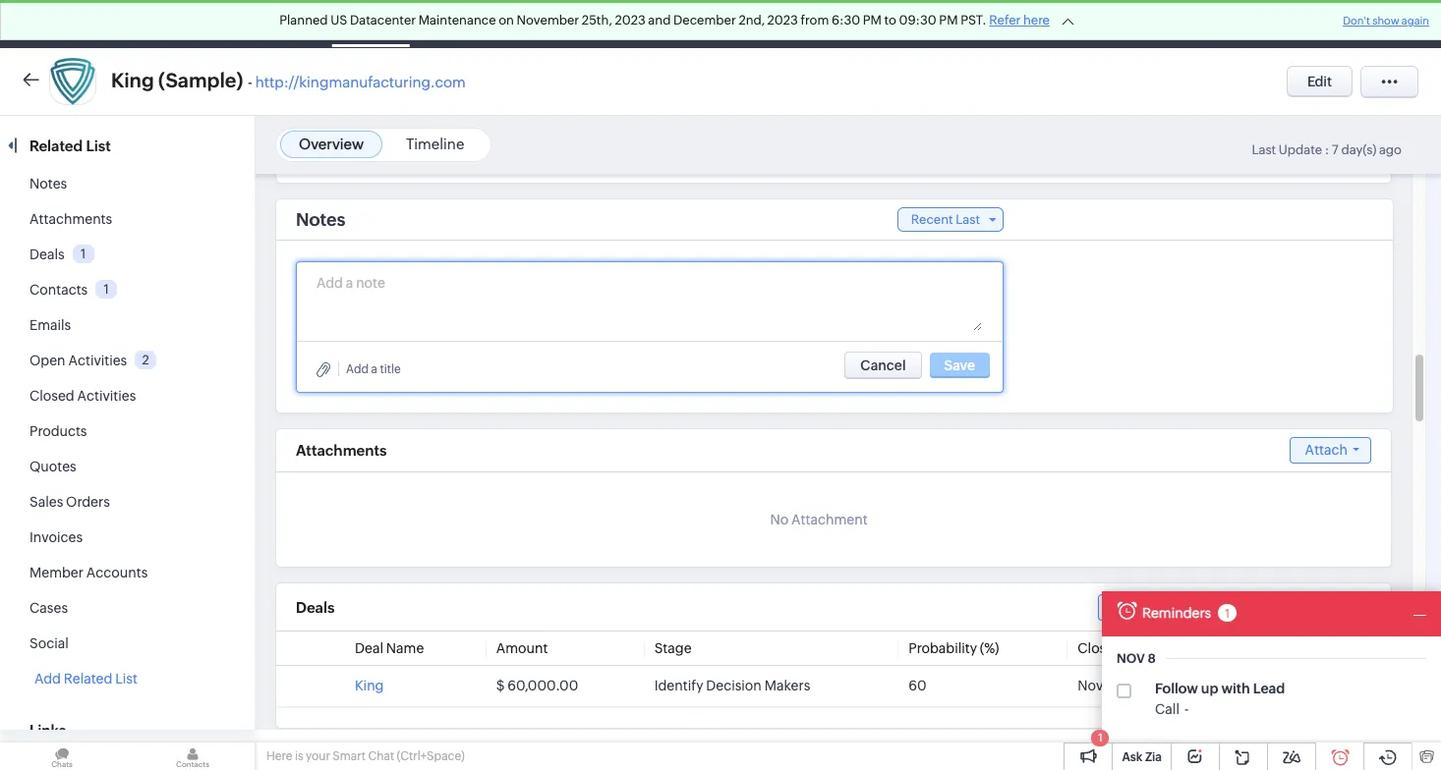 Task type: vqa. For each thing, say whether or not it's contained in the screenshot.
title
yes



Task type: describe. For each thing, give the bounding box(es) containing it.
projects
[[805, 16, 856, 32]]

up
[[1201, 681, 1218, 697]]

timeline link
[[406, 136, 464, 152]]

profile image
[[1353, 8, 1384, 40]]

activities for closed activities
[[77, 388, 136, 404]]

1 vertical spatial list
[[115, 671, 138, 687]]

1 vertical spatial deals
[[29, 247, 64, 262]]

signals element
[[1184, 0, 1221, 48]]

1 down nov 11, 2023
[[1098, 732, 1103, 744]]

king (sample) - http://kingmanufacturing.com
[[111, 69, 466, 91]]

identify
[[654, 678, 703, 694]]

last update : 7 day(s) ago
[[1252, 143, 1402, 157]]

us
[[330, 13, 347, 28]]

0 vertical spatial last
[[1252, 143, 1276, 157]]

follow up with lead link
[[1155, 681, 1285, 697]]

probability
[[909, 641, 977, 657]]

Add a note text field
[[317, 272, 982, 331]]

here
[[266, 750, 292, 764]]

crm link
[[16, 14, 87, 34]]

assign link
[[1098, 594, 1173, 621]]

december
[[673, 13, 736, 28]]

new for new business
[[1235, 678, 1264, 694]]

25th,
[[582, 13, 612, 28]]

related list
[[29, 138, 114, 154]]

nov for nov 8
[[1117, 652, 1145, 667]]

and
[[648, 13, 671, 28]]

activities for open activities
[[68, 353, 127, 369]]

amount
[[496, 641, 548, 657]]

with
[[1221, 681, 1250, 697]]

again
[[1402, 15, 1429, 27]]

0 horizontal spatial deals link
[[29, 247, 64, 262]]

calls
[[656, 16, 687, 32]]

setup element
[[1302, 0, 1341, 48]]

don't
[[1343, 15, 1370, 27]]

your
[[306, 750, 330, 764]]

09:30
[[899, 13, 937, 28]]

attach
[[1305, 442, 1348, 458]]

$ 60,000.00
[[496, 678, 578, 694]]

1 right reminders
[[1225, 607, 1230, 621]]

marketplace element
[[1261, 0, 1302, 48]]

1 vertical spatial contacts link
[[29, 282, 88, 298]]

closing
[[1078, 641, 1127, 657]]

reminders
[[1142, 605, 1211, 621]]

attach link
[[1289, 437, 1371, 464]]

0 vertical spatial accounts
[[340, 16, 401, 32]]

tasks link
[[484, 0, 550, 48]]

quotes
[[29, 459, 76, 475]]

crm
[[47, 14, 87, 34]]

1 horizontal spatial 2023
[[767, 13, 798, 28]]

planned
[[279, 13, 328, 28]]

november
[[517, 13, 579, 28]]

follow up with lead call -
[[1155, 681, 1285, 718]]

2 pm from the left
[[939, 13, 958, 28]]

orders
[[66, 494, 110, 510]]

emails
[[29, 318, 71, 333]]

new for new deal
[[1196, 599, 1225, 615]]

overview
[[299, 136, 364, 152]]

follow
[[1155, 681, 1198, 697]]

nov for nov 11, 2023
[[1078, 678, 1103, 694]]

deal name link
[[355, 641, 424, 657]]

meetings
[[566, 16, 625, 32]]

member accounts link
[[29, 565, 148, 581]]

type link
[[1235, 641, 1266, 657]]

show
[[1373, 15, 1399, 27]]

7
[[1332, 143, 1339, 157]]

(%)
[[980, 641, 999, 657]]

edit inside button
[[1307, 74, 1332, 89]]

quotes link
[[29, 459, 76, 475]]

king link
[[355, 678, 384, 694]]

http://kingmanufacturing.com link
[[255, 74, 466, 90]]

no attachment
[[770, 512, 868, 528]]

new business
[[1235, 678, 1323, 694]]

links
[[29, 723, 66, 739]]

60
[[909, 678, 927, 694]]

nov 8
[[1117, 652, 1156, 667]]

no
[[770, 512, 789, 528]]

2 vertical spatial deals
[[296, 600, 335, 616]]

1 vertical spatial edit
[[1296, 599, 1320, 615]]

don't show again
[[1343, 15, 1429, 27]]

open activities
[[29, 353, 127, 369]]

here is your smart chat (ctrl+space)
[[266, 750, 465, 764]]

1 vertical spatial related
[[64, 671, 112, 687]]

:
[[1325, 143, 1329, 157]]

planned us datacenter maintenance on november 25th, 2023 and december 2nd, 2023 from 6:30 pm to 09:30 pm pst. refer here
[[279, 13, 1050, 28]]

11,
[[1106, 678, 1120, 694]]

tasks
[[499, 16, 534, 32]]

search element
[[1143, 0, 1184, 48]]

new deal link
[[1181, 594, 1272, 621]]

closed activities
[[29, 388, 136, 404]]

makers
[[764, 678, 810, 694]]

create menu image
[[1095, 0, 1143, 48]]

invoices link
[[29, 530, 83, 546]]

timeline
[[406, 136, 464, 152]]

chats image
[[0, 743, 124, 771]]

lead
[[1253, 681, 1285, 697]]

1 pm from the left
[[863, 13, 882, 28]]

edit button
[[1287, 66, 1353, 97]]

products
[[29, 424, 87, 439]]

social link
[[29, 636, 69, 652]]

king for king (sample) - http://kingmanufacturing.com
[[111, 69, 154, 91]]

closing date link
[[1078, 641, 1159, 657]]

- inside follow up with lead call -
[[1185, 702, 1189, 718]]

(sample)
[[158, 69, 243, 91]]

1 horizontal spatial attachments
[[296, 442, 387, 459]]



Task type: locate. For each thing, give the bounding box(es) containing it.
1 horizontal spatial contacts link
[[235, 0, 324, 48]]

0 horizontal spatial notes
[[29, 176, 67, 192]]

assign
[[1114, 599, 1157, 615]]

1 horizontal spatial last
[[1252, 143, 1276, 157]]

nov
[[1117, 652, 1145, 667], [1078, 678, 1103, 694]]

-
[[248, 74, 252, 90], [1185, 702, 1189, 718]]

1 vertical spatial last
[[956, 212, 980, 227]]

new inside new deal link
[[1196, 599, 1225, 615]]

0 vertical spatial nov
[[1117, 652, 1145, 667]]

1 horizontal spatial nov
[[1117, 652, 1145, 667]]

- inside king (sample) - http://kingmanufacturing.com
[[248, 74, 252, 90]]

0 vertical spatial list
[[86, 138, 111, 154]]

0 vertical spatial edit
[[1307, 74, 1332, 89]]

0 horizontal spatial attachments
[[29, 211, 112, 227]]

0 vertical spatial deals link
[[417, 0, 484, 48]]

open
[[29, 353, 65, 369]]

0 horizontal spatial pm
[[863, 13, 882, 28]]

related
[[29, 138, 83, 154], [64, 671, 112, 687]]

sales orders link
[[29, 494, 110, 510]]

0 vertical spatial contacts link
[[235, 0, 324, 48]]

1 vertical spatial king
[[355, 678, 384, 694]]

recent last
[[911, 212, 980, 227]]

1 vertical spatial activities
[[77, 388, 136, 404]]

2 horizontal spatial 2023
[[1123, 678, 1156, 694]]

contacts inside 'link'
[[250, 16, 309, 32]]

notes up attachments link
[[29, 176, 67, 192]]

1 vertical spatial new
[[1235, 678, 1264, 694]]

1 vertical spatial -
[[1185, 702, 1189, 718]]

0 vertical spatial contacts
[[250, 16, 309, 32]]

1 horizontal spatial add
[[346, 362, 369, 376]]

king down deal name link
[[355, 678, 384, 694]]

2nd,
[[739, 13, 765, 28]]

deals
[[433, 16, 468, 32], [29, 247, 64, 262], [296, 600, 335, 616]]

member
[[29, 565, 84, 581]]

list
[[86, 138, 111, 154], [115, 671, 138, 687]]

date
[[1129, 641, 1159, 657]]

social
[[29, 636, 69, 652]]

closed
[[29, 388, 74, 404]]

update
[[1279, 143, 1322, 157]]

None button
[[845, 352, 922, 379]]

member accounts
[[29, 565, 148, 581]]

2023 left and
[[615, 13, 646, 28]]

sales
[[29, 494, 63, 510]]

profile element
[[1341, 0, 1396, 48]]

last left update
[[1252, 143, 1276, 157]]

deal
[[1228, 599, 1257, 615], [355, 641, 383, 657]]

last
[[1252, 143, 1276, 157], [956, 212, 980, 227]]

0 vertical spatial related
[[29, 138, 83, 154]]

1 vertical spatial accounts
[[86, 565, 148, 581]]

add down social link
[[34, 671, 61, 687]]

don't show again link
[[1343, 15, 1429, 27]]

60,000.00
[[508, 678, 578, 694]]

cases link
[[29, 601, 68, 616]]

0 horizontal spatial nov
[[1078, 678, 1103, 694]]

1 horizontal spatial deals link
[[417, 0, 484, 48]]

add
[[346, 362, 369, 376], [34, 671, 61, 687]]

0 vertical spatial add
[[346, 362, 369, 376]]

$
[[496, 678, 505, 694]]

add left a
[[346, 362, 369, 376]]

deal left name
[[355, 641, 383, 657]]

0 horizontal spatial contacts
[[29, 282, 88, 298]]

identify decision makers
[[654, 678, 810, 694]]

0 vertical spatial activities
[[68, 353, 127, 369]]

1 horizontal spatial deals
[[296, 600, 335, 616]]

smart
[[333, 750, 366, 764]]

business
[[1267, 678, 1323, 694]]

edit up business
[[1296, 599, 1320, 615]]

1 vertical spatial notes
[[296, 209, 345, 230]]

add related list
[[34, 671, 138, 687]]

contacts up "emails" link
[[29, 282, 88, 298]]

(ctrl+space)
[[397, 750, 465, 764]]

attachments down add a title
[[296, 442, 387, 459]]

enterprise-
[[977, 9, 1042, 24]]

contacts image
[[131, 743, 255, 771]]

deals link down attachments link
[[29, 247, 64, 262]]

activities down open activities
[[77, 388, 136, 404]]

stage link
[[654, 641, 692, 657]]

0 horizontal spatial list
[[86, 138, 111, 154]]

probability (%)
[[909, 641, 999, 657]]

0 vertical spatial attachments
[[29, 211, 112, 227]]

0 horizontal spatial deals
[[29, 247, 64, 262]]

king left "(sample)"
[[111, 69, 154, 91]]

1 horizontal spatial deal
[[1228, 599, 1257, 615]]

amount link
[[496, 641, 548, 657]]

ask zia
[[1122, 751, 1162, 765]]

upgrade
[[994, 25, 1050, 38]]

emails link
[[29, 318, 71, 333]]

add for add a title
[[346, 362, 369, 376]]

is
[[295, 750, 303, 764]]

to
[[884, 13, 897, 28]]

2023 right 11,
[[1123, 678, 1156, 694]]

0 horizontal spatial king
[[111, 69, 154, 91]]

1 up open activities
[[104, 282, 109, 297]]

related up notes link
[[29, 138, 83, 154]]

activities up closed activities link in the left bottom of the page
[[68, 353, 127, 369]]

0 horizontal spatial accounts
[[86, 565, 148, 581]]

contacts
[[250, 16, 309, 32], [29, 282, 88, 298]]

1 horizontal spatial notes
[[296, 209, 345, 230]]

deal up type link
[[1228, 599, 1257, 615]]

zia
[[1145, 751, 1162, 765]]

0 vertical spatial king
[[111, 69, 154, 91]]

trial
[[1042, 9, 1067, 24]]

0 horizontal spatial 2023
[[615, 13, 646, 28]]

contacts link up "emails" link
[[29, 282, 88, 298]]

accounts up http://kingmanufacturing.com link
[[340, 16, 401, 32]]

call
[[1155, 702, 1180, 718]]

0 vertical spatial deal
[[1228, 599, 1257, 615]]

1 horizontal spatial list
[[115, 671, 138, 687]]

recent
[[911, 212, 953, 227]]

1 vertical spatial deals link
[[29, 247, 64, 262]]

add a title
[[346, 362, 401, 376]]

attachment
[[791, 512, 868, 528]]

attachments down notes link
[[29, 211, 112, 227]]

closed activities link
[[29, 388, 136, 404]]

1 horizontal spatial new
[[1235, 678, 1264, 694]]

services
[[719, 16, 773, 32]]

0 horizontal spatial new
[[1196, 599, 1225, 615]]

new
[[1196, 599, 1225, 615], [1235, 678, 1264, 694]]

contacts link
[[235, 0, 324, 48], [29, 282, 88, 298]]

overview link
[[299, 136, 364, 152]]

6:30
[[832, 13, 860, 28]]

1 horizontal spatial pm
[[939, 13, 958, 28]]

chat
[[368, 750, 394, 764]]

0 vertical spatial deals
[[433, 16, 468, 32]]

refer
[[989, 13, 1021, 28]]

ago
[[1379, 143, 1402, 157]]

1 vertical spatial nov
[[1078, 678, 1103, 694]]

nov left 8
[[1117, 652, 1145, 667]]

1 vertical spatial add
[[34, 671, 61, 687]]

ask
[[1122, 751, 1143, 765]]

deal name
[[355, 641, 424, 657]]

1 down attachments link
[[81, 247, 86, 261]]

new deal
[[1196, 599, 1257, 615]]

0 vertical spatial -
[[248, 74, 252, 90]]

contacts link up king (sample) - http://kingmanufacturing.com
[[235, 0, 324, 48]]

accounts right member
[[86, 565, 148, 581]]

add for add related list
[[34, 671, 61, 687]]

deals link left on
[[417, 0, 484, 48]]

king for king
[[355, 678, 384, 694]]

0 vertical spatial new
[[1196, 599, 1225, 615]]

1 horizontal spatial -
[[1185, 702, 1189, 718]]

attachments link
[[29, 211, 112, 227]]

notes down overview link
[[296, 209, 345, 230]]

notes link
[[29, 176, 67, 192]]

- right "(sample)"
[[248, 74, 252, 90]]

1 vertical spatial attachments
[[296, 442, 387, 459]]

1 vertical spatial contacts
[[29, 282, 88, 298]]

last right recent
[[956, 212, 980, 227]]

sales orders
[[29, 494, 110, 510]]

1 horizontal spatial contacts
[[250, 16, 309, 32]]

2 horizontal spatial deals
[[433, 16, 468, 32]]

0 horizontal spatial -
[[248, 74, 252, 90]]

0 vertical spatial notes
[[29, 176, 67, 192]]

- right call
[[1185, 702, 1189, 718]]

http://kingmanufacturing.com
[[255, 74, 466, 90]]

1 horizontal spatial accounts
[[340, 16, 401, 32]]

1 vertical spatial deal
[[355, 641, 383, 657]]

enterprise-trial upgrade
[[977, 9, 1067, 38]]

pm left "to"
[[863, 13, 882, 28]]

2023 right '2nd,' at the top right
[[767, 13, 798, 28]]

0 horizontal spatial deal
[[355, 641, 383, 657]]

1
[[81, 247, 86, 261], [104, 282, 109, 297], [1225, 607, 1230, 621], [1098, 732, 1103, 744]]

nov 11, 2023
[[1078, 678, 1156, 694]]

contacts up king (sample) - http://kingmanufacturing.com
[[250, 16, 309, 32]]

refer here link
[[989, 13, 1050, 28]]

closing date
[[1078, 641, 1159, 657]]

cases
[[29, 601, 68, 616]]

projects link
[[789, 0, 872, 48]]

day(s)
[[1341, 143, 1377, 157]]

products link
[[29, 424, 87, 439]]

pm left the pst.
[[939, 13, 958, 28]]

edit down "setup" 'element'
[[1307, 74, 1332, 89]]

nov left 11,
[[1078, 678, 1103, 694]]

related down social link
[[64, 671, 112, 687]]

0 horizontal spatial add
[[34, 671, 61, 687]]

1 horizontal spatial king
[[355, 678, 384, 694]]

0 horizontal spatial contacts link
[[29, 282, 88, 298]]

0 horizontal spatial last
[[956, 212, 980, 227]]

a
[[371, 362, 377, 376]]



